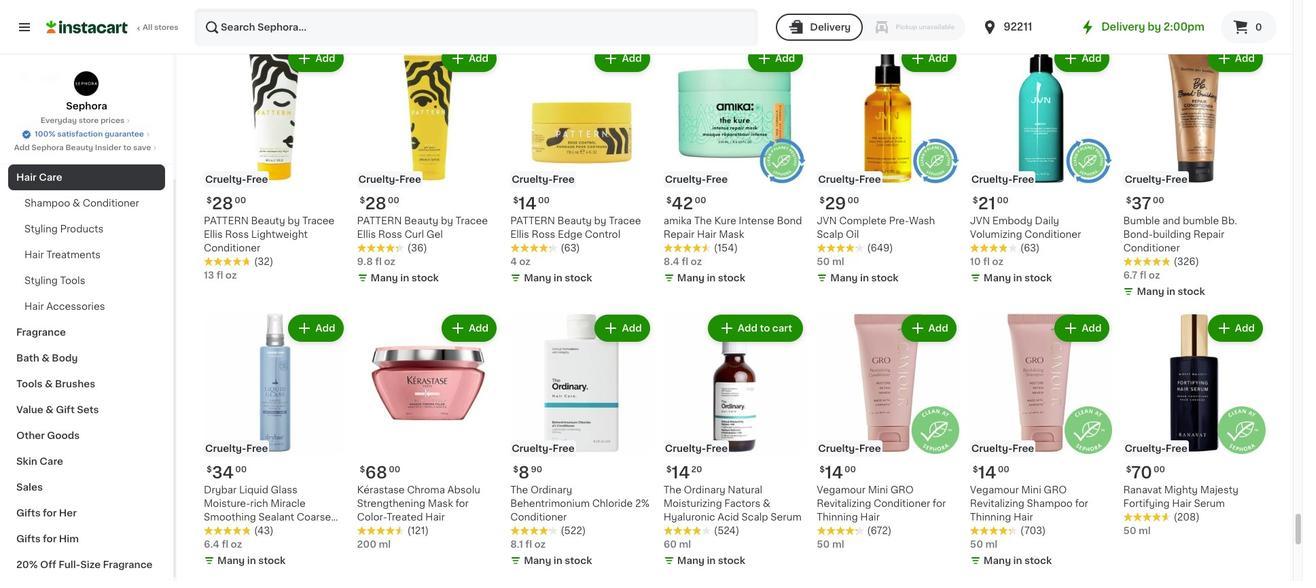 Task type: locate. For each thing, give the bounding box(es) containing it.
him
[[59, 534, 79, 544]]

ordinary inside the ordinary behentrimonium chloride 2% conditioner
[[531, 486, 572, 495]]

insider
[[95, 144, 122, 152]]

in for bumble and bumble bb. bond-building repair conditioner
[[1167, 287, 1176, 296]]

many for bumble and bumble bb. bond-building repair conditioner
[[1137, 287, 1165, 296]]

drybar liquid glass moisture-rich miracle smoothing sealant coarse hair
[[204, 486, 331, 536]]

control
[[585, 230, 621, 239]]

ordinary for 14
[[684, 486, 726, 495]]

gro inside vegamour mini gro revitalizing conditioner for thinning hair
[[891, 486, 914, 495]]

1 gifts from the top
[[16, 508, 41, 518]]

00 right 37
[[1153, 196, 1165, 204]]

00 inside $ 34 00
[[235, 466, 247, 474]]

2 styling from the top
[[24, 276, 58, 285]]

smoothing
[[204, 513, 256, 522]]

gro up the (672)
[[891, 486, 914, 495]]

by up gel
[[441, 216, 453, 226]]

the inside the ordinary natural moisturizing factors & hyaluronic acid scalp serum
[[664, 486, 682, 495]]

cruelty-free for vegamour mini gro revitalizing conditioner for thinning hair
[[818, 444, 881, 454]]

$ inside $ 68 00
[[360, 466, 365, 474]]

thinning
[[817, 513, 858, 522], [970, 513, 1012, 522]]

conditioner inside vegamour mini gro revitalizing conditioner for thinning hair
[[874, 499, 931, 509]]

hair inside vegamour mini gro revitalizing shampoo for thinning hair
[[1014, 513, 1033, 522]]

14
[[519, 196, 537, 211], [825, 465, 843, 481], [672, 465, 690, 481], [978, 465, 997, 481]]

conditioner inside 'link'
[[83, 198, 139, 208]]

delivery by 2:00pm
[[1102, 22, 1205, 32]]

for for mask
[[456, 499, 469, 509]]

mask up (154)
[[719, 230, 744, 239]]

by left "2:00pm"
[[1148, 22, 1162, 32]]

many in stock for vegamour mini gro revitalizing shampoo for thinning hair
[[984, 556, 1052, 566]]

2 horizontal spatial many in stock button
[[970, 0, 1113, 31]]

beauty up 'save'
[[119, 121, 154, 130]]

miracle
[[271, 499, 306, 509]]

$ inside $ 8 90
[[513, 466, 519, 474]]

cruelty-free up pattern beauty by tracee ellis ross  edge control
[[512, 175, 575, 184]]

$ for pattern beauty by tracee ellis ross  lightweight conditioner
[[207, 196, 212, 204]]

13 fl oz
[[204, 270, 237, 280]]

8.5 fl oz
[[357, 1, 396, 10]]

ross left the curl
[[378, 230, 402, 239]]

service type group
[[776, 14, 966, 41]]

rich
[[250, 499, 268, 509]]

3 pattern from the left
[[357, 216, 402, 226]]

buy
[[38, 46, 57, 55]]

beauty inside "pattern beauty by tracee ellis ross  curl gel"
[[404, 216, 439, 226]]

styling inside the styling tools link
[[24, 276, 58, 285]]

the down $ 14 20
[[664, 486, 682, 495]]

50 ml for vegamour mini gro revitalizing conditioner for thinning hair
[[817, 540, 845, 549]]

add for pattern beauty by tracee ellis ross  lightweight conditioner
[[316, 54, 335, 63]]

jvn complete pre-wash scalp oil
[[817, 216, 935, 239]]

1 vertical spatial mask
[[428, 499, 453, 509]]

2 pattern from the left
[[510, 216, 555, 225]]

hair inside vegamour mini gro revitalizing conditioner for thinning hair
[[861, 513, 880, 522]]

1 vertical spatial styling
[[24, 276, 58, 285]]

fragrance right size
[[103, 560, 153, 570]]

00 right 68
[[389, 466, 400, 474]]

0 horizontal spatial pattern
[[204, 216, 249, 225]]

pattern
[[204, 216, 249, 225], [510, 216, 555, 225], [357, 216, 402, 226]]

hair up the styling tools at left top
[[24, 250, 44, 260]]

00 for jvn embody daily volumizing conditioner
[[997, 196, 1009, 204]]

0 horizontal spatial serum
[[771, 513, 802, 522]]

1 horizontal spatial repair
[[1194, 230, 1225, 239]]

13
[[204, 270, 214, 280]]

cruelty-free up $ 37 00
[[1125, 175, 1188, 184]]

0 horizontal spatial jvn
[[817, 216, 837, 225]]

1 horizontal spatial gro
[[1044, 486, 1067, 495]]

cart
[[773, 323, 793, 333]]

value & gift sets link
[[8, 397, 165, 423]]

hair up (703)
[[1014, 513, 1033, 522]]

1 horizontal spatial serum
[[1194, 499, 1225, 509]]

1 horizontal spatial to
[[760, 323, 770, 333]]

bath & body link
[[8, 345, 165, 371]]

0 vertical spatial to
[[123, 144, 131, 152]]

satisfaction
[[57, 130, 103, 138]]

oz for jvn embody daily volumizing conditioner
[[992, 257, 1004, 266]]

moisturizing
[[664, 499, 722, 509]]

repair inside bumble and bumble bb. bond-building repair conditioner
[[1194, 230, 1225, 239]]

vegamour inside vegamour mini gro revitalizing conditioner for thinning hair
[[817, 486, 866, 495]]

natural
[[728, 486, 763, 495]]

$ inside $ 29 00
[[820, 196, 825, 204]]

by inside the pattern beauty by tracee ellis ross  lightweight conditioner
[[288, 216, 300, 225]]

add for pattern beauty by tracee ellis ross  curl gel
[[469, 54, 489, 63]]

$ 14 00
[[513, 196, 550, 211], [820, 465, 856, 481], [973, 465, 1010, 481]]

add button
[[290, 46, 342, 71], [443, 46, 496, 71], [596, 46, 649, 71], [750, 46, 802, 71], [903, 46, 955, 71], [1056, 46, 1109, 71], [1210, 46, 1262, 71], [290, 316, 342, 340], [443, 316, 496, 340], [596, 316, 649, 340], [903, 316, 955, 340], [1056, 316, 1109, 340], [1210, 316, 1262, 340]]

lists
[[38, 73, 61, 82]]

0 horizontal spatial mask
[[428, 499, 453, 509]]

00 for amika the kure intense bond repair hair mask
[[695, 196, 706, 204]]

1 (63) from the left
[[561, 243, 580, 253]]

styling products
[[24, 224, 104, 234]]

00 inside $ 21 00
[[997, 196, 1009, 204]]

fl right 6.4
[[222, 540, 228, 549]]

ml for kérastase chroma absolu strengthening mask for color-treated hair
[[379, 540, 391, 549]]

jvn for 29
[[817, 216, 837, 225]]

beauty inside add sephora beauty insider to save link
[[66, 144, 93, 152]]

1 repair from the left
[[664, 230, 695, 239]]

1 jvn from the left
[[817, 216, 837, 225]]

00 inside $ 70 00
[[1154, 466, 1166, 474]]

0 vertical spatial care
[[39, 173, 62, 182]]

intense
[[739, 216, 775, 226]]

& for value
[[46, 405, 54, 415]]

1 horizontal spatial 90
[[664, 1, 677, 10]]

party
[[57, 121, 83, 130]]

accessories
[[46, 302, 105, 311]]

serum inside ranavat mighty majesty fortifying hair serum
[[1194, 499, 1225, 509]]

in for pattern beauty by tracee ellis ross  curl gel
[[400, 273, 409, 283]]

ordinary up behentrimonium
[[531, 486, 572, 495]]

50 ml
[[817, 257, 845, 266], [1124, 526, 1151, 536], [817, 540, 845, 549], [970, 540, 998, 549]]

the left kure
[[694, 216, 712, 226]]

cruelty- for jvn complete pre-wash scalp oil
[[818, 175, 860, 184]]

100% satisfaction guarantee
[[35, 130, 144, 138]]

0
[[1256, 22, 1262, 32]]

8.5 fl oz button
[[357, 0, 500, 31]]

cruelty-free up vegamour mini gro revitalizing shampoo for thinning hair on the right
[[972, 444, 1035, 454]]

stock for bumble and bumble bb. bond-building repair conditioner
[[1178, 287, 1206, 296]]

2 revitalizing from the left
[[970, 499, 1025, 509]]

$ for vegamour mini gro revitalizing shampoo for thinning hair
[[973, 466, 978, 474]]

conditioner down hair care link
[[83, 198, 139, 208]]

1 horizontal spatial scalp
[[817, 230, 844, 239]]

mini inside vegamour mini gro revitalizing shampoo for thinning hair
[[1022, 486, 1042, 495]]

beauty inside pattern beauty by tracee ellis ross  edge control
[[558, 216, 592, 225]]

mini inside vegamour mini gro revitalizing conditioner for thinning hair
[[868, 486, 888, 495]]

2 jvn from the left
[[970, 216, 990, 226]]

scalp inside "jvn complete pre-wash scalp oil"
[[817, 230, 844, 239]]

0 horizontal spatial 90
[[531, 466, 542, 474]]

14 up vegamour mini gro revitalizing shampoo for thinning hair on the right
[[978, 465, 997, 481]]

$ 21 00
[[973, 196, 1009, 211]]

stock for jvn embody daily volumizing conditioner
[[1025, 273, 1052, 283]]

stock for the ordinary natural moisturizing factors & hyaluronic acid scalp serum
[[718, 556, 746, 566]]

0 horizontal spatial to
[[123, 144, 131, 152]]

3 tracee from the left
[[456, 216, 488, 226]]

cruelty-free up vegamour mini gro revitalizing conditioner for thinning hair
[[818, 444, 881, 454]]

oz right 13
[[225, 270, 237, 280]]

1 horizontal spatial ellis
[[357, 230, 376, 239]]

sephora down 100%
[[32, 144, 64, 152]]

28 up "pattern beauty by tracee ellis ross  curl gel"
[[365, 196, 387, 211]]

repair down amika
[[664, 230, 695, 239]]

92211 button
[[982, 8, 1064, 46]]

scalp left oil
[[817, 230, 844, 239]]

2 horizontal spatial $ 14 00
[[973, 465, 1010, 481]]

14 up pattern beauty by tracee ellis ross  edge control
[[519, 196, 537, 211]]

shampoo & conditioner
[[24, 198, 139, 208]]

pattern up 9.8 fl oz
[[357, 216, 402, 226]]

2 mini from the left
[[1022, 486, 1042, 495]]

cruelty-free up $ 34 00
[[205, 444, 268, 454]]

fl right 8.4
[[682, 257, 689, 266]]

14 for the ordinary natural moisturizing factors & hyaluronic acid scalp serum
[[672, 465, 690, 481]]

tracee
[[302, 216, 335, 225], [609, 216, 641, 225], [456, 216, 488, 226]]

add to cart
[[738, 323, 793, 333]]

1 pattern from the left
[[204, 216, 249, 225]]

ordinary inside the ordinary natural moisturizing factors & hyaluronic acid scalp serum
[[684, 486, 726, 495]]

2 horizontal spatial pattern
[[510, 216, 555, 225]]

1 vertical spatial to
[[760, 323, 770, 333]]

00 up "pattern beauty by tracee ellis ross  curl gel"
[[388, 196, 400, 204]]

many
[[217, 4, 245, 13], [524, 4, 551, 13], [984, 17, 1011, 27], [524, 273, 551, 283], [831, 273, 858, 283], [371, 273, 398, 283], [677, 273, 705, 283], [984, 273, 1011, 283], [1137, 287, 1165, 296], [217, 556, 245, 566], [524, 556, 551, 566], [677, 556, 705, 566], [984, 556, 1011, 566]]

free up pattern beauty by tracee ellis ross  edge control
[[553, 175, 575, 184]]

fl for the ordinary behentrimonium chloride 2% conditioner
[[526, 540, 532, 549]]

0 vertical spatial mask
[[719, 230, 744, 239]]

00
[[235, 196, 246, 204], [538, 196, 550, 204], [848, 196, 859, 204], [388, 196, 400, 204], [695, 196, 706, 204], [997, 196, 1009, 204], [1153, 196, 1165, 204], [235, 466, 247, 474], [845, 466, 856, 474], [389, 466, 400, 474], [998, 466, 1010, 474], [1154, 466, 1166, 474]]

1 horizontal spatial many in stock button
[[510, 0, 653, 18]]

jvn down 21
[[970, 216, 990, 226]]

cruelty-free for pattern beauty by tracee ellis ross  edge control
[[512, 175, 575, 184]]

& inside 'bath & body' link
[[42, 353, 50, 363]]

complete
[[839, 216, 887, 225]]

& right bath
[[42, 353, 50, 363]]

fl for bumble and bumble bb. bond-building repair conditioner
[[1140, 270, 1147, 280]]

everyday store prices
[[41, 117, 125, 124]]

product group containing 34
[[204, 312, 346, 570]]

00 right '70'
[[1154, 466, 1166, 474]]

add for ranavat mighty majesty fortifying hair serum
[[1235, 323, 1255, 333]]

1 horizontal spatial mask
[[719, 230, 744, 239]]

cruelty-free up "20"
[[665, 444, 728, 454]]

add for the ordinary behentrimonium chloride 2% conditioner
[[622, 323, 642, 333]]

chloride
[[592, 499, 633, 509]]

shampoo up (703)
[[1027, 499, 1073, 509]]

many in stock for pattern beauty by tracee ellis ross  curl gel
[[371, 273, 439, 283]]

★★★★★
[[510, 243, 558, 253], [510, 243, 558, 253], [817, 243, 865, 253], [817, 243, 865, 253], [357, 243, 405, 253], [357, 243, 405, 253], [664, 243, 711, 253], [664, 243, 711, 253], [970, 243, 1018, 253], [970, 243, 1018, 253], [204, 257, 251, 266], [204, 257, 251, 266], [1124, 257, 1171, 266], [1124, 257, 1171, 266], [1124, 513, 1171, 522], [1124, 513, 1171, 522], [204, 526, 251, 536], [204, 526, 251, 536], [510, 526, 558, 536], [510, 526, 558, 536], [817, 526, 865, 536], [817, 526, 865, 536], [357, 526, 405, 536], [357, 526, 405, 536], [664, 526, 711, 536], [664, 526, 711, 536], [970, 526, 1018, 536], [970, 526, 1018, 536]]

care for hair care
[[39, 173, 62, 182]]

delivery inside button
[[810, 22, 851, 32]]

pattern for pattern beauty by tracee ellis ross  curl gel
[[357, 216, 402, 226]]

0 vertical spatial fragrance
[[16, 328, 66, 337]]

0 vertical spatial serum
[[1194, 499, 1225, 509]]

0 horizontal spatial the
[[510, 486, 528, 495]]

(672)
[[867, 526, 892, 536]]

00 up vegamour mini gro revitalizing shampoo for thinning hair on the right
[[998, 466, 1010, 474]]

gifts down sales
[[16, 508, 41, 518]]

pattern beauty by tracee ellis ross  curl gel
[[357, 216, 488, 239]]

hair up 6.4
[[204, 526, 223, 536]]

sephora
[[66, 101, 107, 111], [32, 144, 64, 152]]

fl for drybar liquid glass moisture-rich miracle smoothing sealant coarse hair
[[222, 540, 228, 549]]

free up vegamour mini gro revitalizing conditioner for thinning hair
[[860, 444, 881, 454]]

by up control
[[594, 216, 607, 225]]

cruelty- for the ordinary behentrimonium chloride 2% conditioner
[[512, 444, 553, 454]]

free for pattern beauty by tracee ellis ross  edge control
[[553, 175, 575, 184]]

amika
[[664, 216, 692, 226]]

00 inside "$ 42 00"
[[695, 196, 706, 204]]

add for jvn embody daily volumizing conditioner
[[1082, 54, 1102, 63]]

vegamour
[[817, 486, 866, 495], [970, 486, 1019, 495]]

revitalizing inside vegamour mini gro revitalizing conditioner for thinning hair
[[817, 499, 872, 509]]

1 horizontal spatial delivery
[[1102, 22, 1146, 32]]

1 horizontal spatial pattern
[[357, 216, 402, 226]]

0 vertical spatial shampoo
[[24, 198, 70, 208]]

00 right the 29
[[848, 196, 859, 204]]

1 horizontal spatial the
[[664, 486, 682, 495]]

00 up the pattern beauty by tracee ellis ross  lightweight conditioner
[[235, 196, 246, 204]]

jvn embody daily volumizing conditioner
[[970, 216, 1082, 239]]

0 horizontal spatial repair
[[664, 230, 695, 239]]

& inside value & gift sets link
[[46, 405, 54, 415]]

revitalizing up the (672)
[[817, 499, 872, 509]]

revitalizing up (703)
[[970, 499, 1025, 509]]

free up the ordinary natural moisturizing factors & hyaluronic acid scalp serum
[[706, 444, 728, 454]]

cruelty-free for jvn embody daily volumizing conditioner
[[972, 175, 1035, 184]]

tools down treatments at left
[[60, 276, 85, 285]]

in
[[247, 4, 256, 13], [554, 4, 563, 13], [1014, 17, 1023, 27], [554, 273, 563, 283], [860, 273, 869, 283], [400, 273, 409, 283], [707, 273, 716, 283], [1014, 273, 1023, 283], [1167, 287, 1176, 296], [247, 556, 256, 566], [554, 556, 563, 566], [707, 556, 716, 566], [1014, 556, 1023, 566]]

0 horizontal spatial tracee
[[302, 216, 335, 225]]

ordinary up moisturizing
[[684, 486, 726, 495]]

oz right 10
[[992, 257, 1004, 266]]

care right skin
[[40, 457, 63, 466]]

1 vertical spatial care
[[40, 457, 63, 466]]

oz right 8.4
[[691, 257, 702, 266]]

gifts
[[16, 508, 41, 518], [16, 534, 41, 544]]

2 repair from the left
[[1194, 230, 1225, 239]]

28 up the pattern beauty by tracee ellis ross  lightweight conditioner
[[212, 196, 233, 211]]

mask inside 'amika the kure intense bond repair hair mask'
[[719, 230, 744, 239]]

tracee inside "pattern beauty by tracee ellis ross  curl gel"
[[456, 216, 488, 226]]

& inside tools & brushes link
[[45, 379, 53, 389]]

1 revitalizing from the left
[[817, 499, 872, 509]]

revitalizing inside vegamour mini gro revitalizing shampoo for thinning hair
[[970, 499, 1025, 509]]

200 ml
[[357, 540, 391, 549]]

for inside vegamour mini gro revitalizing shampoo for thinning hair
[[1075, 499, 1089, 509]]

beauty down satisfaction
[[66, 144, 93, 152]]

1 vertical spatial tools
[[16, 379, 42, 389]]

50 ml down complete
[[817, 257, 845, 266]]

pattern up "13 fl oz"
[[204, 216, 249, 225]]

for inside vegamour mini gro revitalizing conditioner for thinning hair
[[933, 499, 946, 509]]

Search field
[[196, 10, 757, 45]]

fl right 8.1
[[526, 540, 532, 549]]

1 thinning from the left
[[817, 513, 858, 522]]

gifts for him link
[[8, 526, 165, 552]]

in for vegamour mini gro revitalizing shampoo for thinning hair
[[1014, 556, 1023, 566]]

1 horizontal spatial $ 28 00
[[360, 196, 400, 211]]

None search field
[[194, 8, 759, 46]]

fl for amika the kure intense bond repair hair mask
[[682, 257, 689, 266]]

oz right the 8.5
[[384, 1, 396, 10]]

1 horizontal spatial 28
[[365, 196, 387, 211]]

the inside 'amika the kure intense bond repair hair mask'
[[694, 216, 712, 226]]

by for pattern beauty by tracee ellis ross  edge control
[[594, 216, 607, 225]]

hair
[[16, 173, 37, 182], [697, 230, 717, 239], [24, 250, 44, 260], [24, 302, 44, 311], [1172, 499, 1192, 509], [861, 513, 880, 522], [426, 513, 445, 522], [1014, 513, 1033, 522], [204, 526, 223, 536]]

ellis up 13
[[204, 230, 223, 239]]

0 vertical spatial styling
[[24, 224, 58, 234]]

to left cart
[[760, 323, 770, 333]]

8.1 fl oz
[[510, 540, 546, 549]]

add sephora beauty insider to save
[[14, 144, 151, 152]]

00 right 34
[[235, 466, 247, 474]]

1 horizontal spatial revitalizing
[[970, 499, 1025, 509]]

thinning inside vegamour mini gro revitalizing conditioner for thinning hair
[[817, 513, 858, 522]]

oz for drybar liquid glass moisture-rich miracle smoothing sealant coarse hair
[[231, 540, 242, 549]]

$ inside $ 70 00
[[1126, 466, 1132, 474]]

add button for pattern beauty by tracee ellis ross  edge control
[[596, 46, 649, 71]]

free up $ 34 00
[[246, 444, 268, 454]]

repair inside 'amika the kure intense bond repair hair mask'
[[664, 230, 695, 239]]

cruelty-free for the ordinary natural moisturizing factors & hyaluronic acid scalp serum
[[665, 444, 728, 454]]

2 (63) from the left
[[1021, 243, 1040, 253]]

1 horizontal spatial (63)
[[1021, 243, 1040, 253]]

cruelty-free up $ 29 00
[[818, 175, 881, 184]]

add for drybar liquid glass moisture-rich miracle smoothing sealant coarse hair
[[316, 323, 335, 333]]

(63) for 14
[[561, 243, 580, 253]]

0 horizontal spatial ross
[[225, 230, 249, 239]]

1 mini from the left
[[868, 486, 888, 495]]

bond
[[777, 216, 802, 226]]

2 gro from the left
[[1044, 486, 1067, 495]]

00 right 21
[[997, 196, 1009, 204]]

28 for pattern beauty by tracee ellis ross  curl gel
[[365, 196, 387, 211]]

oz right the 9.8
[[384, 257, 396, 266]]

the down the 8
[[510, 486, 528, 495]]

00 for pattern beauty by tracee ellis ross  lightweight conditioner
[[235, 196, 246, 204]]

50 for vegamour mini gro revitalizing conditioner for thinning hair
[[817, 540, 830, 549]]

for inside kérastase chroma absolu strengthening mask for color-treated hair
[[456, 499, 469, 509]]

00 inside $ 37 00
[[1153, 196, 1165, 204]]

1 tracee from the left
[[302, 216, 335, 225]]

0 horizontal spatial 28
[[212, 196, 233, 211]]

1 horizontal spatial tracee
[[456, 216, 488, 226]]

beauty up the curl
[[404, 216, 439, 226]]

1 vertical spatial fragrance
[[103, 560, 153, 570]]

1 vertical spatial gifts
[[16, 534, 41, 544]]

oz
[[384, 1, 396, 10], [519, 257, 531, 266], [384, 257, 396, 266], [691, 257, 702, 266], [992, 257, 1004, 266], [225, 270, 237, 280], [1149, 270, 1160, 280], [231, 540, 242, 549], [535, 540, 546, 549]]

0 horizontal spatial thinning
[[817, 513, 858, 522]]

pattern inside pattern beauty by tracee ellis ross  edge control
[[510, 216, 555, 225]]

ellis inside pattern beauty by tracee ellis ross  edge control
[[510, 230, 529, 239]]

& for tools
[[45, 379, 53, 389]]

1 vegamour from the left
[[817, 486, 866, 495]]

ellis inside "pattern beauty by tracee ellis ross  curl gel"
[[357, 230, 376, 239]]

1 ross from the left
[[225, 230, 249, 239]]

cruelty-free up the pattern beauty by tracee ellis ross  lightweight conditioner
[[205, 175, 268, 184]]

beauty inside holiday party ready beauty "link"
[[119, 121, 154, 130]]

1 horizontal spatial vegamour
[[970, 486, 1019, 495]]

free up the pattern beauty by tracee ellis ross  lightweight conditioner
[[246, 175, 268, 184]]

stock
[[258, 4, 286, 13], [565, 4, 592, 13], [1025, 17, 1052, 27], [565, 273, 592, 283], [872, 273, 899, 283], [412, 273, 439, 283], [718, 273, 746, 283], [1025, 273, 1052, 283], [1178, 287, 1206, 296], [258, 556, 286, 566], [565, 556, 592, 566], [718, 556, 746, 566], [1025, 556, 1052, 566]]

0 horizontal spatial vegamour
[[817, 486, 866, 495]]

2 ordinary from the left
[[684, 486, 726, 495]]

50 for jvn complete pre-wash scalp oil
[[817, 257, 830, 266]]

the inside the ordinary behentrimonium chloride 2% conditioner
[[510, 486, 528, 495]]

(63) for 21
[[1021, 243, 1040, 253]]

fl right 6.7
[[1140, 270, 1147, 280]]

2 ross from the left
[[532, 230, 556, 239]]

gro up (703)
[[1044, 486, 1067, 495]]

1 horizontal spatial ordinary
[[684, 486, 726, 495]]

ordinary for 8
[[531, 486, 572, 495]]

1 horizontal spatial fragrance
[[103, 560, 153, 570]]

many in stock for drybar liquid glass moisture-rich miracle smoothing sealant coarse hair
[[217, 556, 286, 566]]

& inside shampoo & conditioner 'link'
[[73, 198, 80, 208]]

ross left lightweight
[[225, 230, 249, 239]]

gift
[[56, 405, 75, 415]]

ross inside pattern beauty by tracee ellis ross  edge control
[[532, 230, 556, 239]]

ross inside "pattern beauty by tracee ellis ross  curl gel"
[[378, 230, 402, 239]]

by inside "pattern beauty by tracee ellis ross  curl gel"
[[441, 216, 453, 226]]

cruelty- for bumble and bumble bb. bond-building repair conditioner
[[1125, 175, 1166, 184]]

1 vertical spatial serum
[[771, 513, 802, 522]]

free
[[246, 175, 268, 184], [553, 175, 575, 184], [860, 175, 881, 184], [400, 175, 421, 184], [706, 175, 728, 184], [1013, 175, 1035, 184], [1166, 175, 1188, 184], [246, 444, 268, 454], [553, 444, 575, 454], [860, 444, 881, 454], [706, 444, 728, 454], [1013, 444, 1035, 454], [1166, 444, 1188, 454]]

pattern for pattern beauty by tracee ellis ross  edge control
[[510, 216, 555, 225]]

& down bath & body
[[45, 379, 53, 389]]

cruelty-free up $ 21 00
[[972, 175, 1035, 184]]

1 ellis from the left
[[204, 230, 223, 239]]

10
[[970, 257, 981, 266]]

1 vertical spatial 90
[[531, 466, 542, 474]]

product group containing 37
[[1124, 42, 1266, 301]]

ellis up 4 oz
[[510, 230, 529, 239]]

beauty inside the pattern beauty by tracee ellis ross  lightweight conditioner
[[251, 216, 285, 225]]

add button for bumble and bumble bb. bond-building repair conditioner
[[1210, 46, 1262, 71]]

color-
[[357, 513, 387, 522]]

cruelty- for the ordinary natural moisturizing factors & hyaluronic acid scalp serum
[[665, 444, 706, 454]]

2 vegamour from the left
[[970, 486, 1019, 495]]

hair accessories
[[24, 302, 105, 311]]

$ inside $ 21 00
[[973, 196, 978, 204]]

1 $ 28 00 from the left
[[207, 196, 246, 211]]

off
[[40, 560, 56, 570]]

90 inside $ 8 90
[[531, 466, 542, 474]]

$ inside $ 34 00
[[207, 466, 212, 474]]

8.5
[[357, 1, 373, 10]]

2 horizontal spatial tracee
[[609, 216, 641, 225]]

gro inside vegamour mini gro revitalizing shampoo for thinning hair
[[1044, 486, 1067, 495]]

14 left "20"
[[672, 465, 690, 481]]

gifts up 20% at the left bottom of page
[[16, 534, 41, 544]]

1 vertical spatial shampoo
[[1027, 499, 1073, 509]]

$ for jvn embody daily volumizing conditioner
[[973, 196, 978, 204]]

2 tracee from the left
[[609, 216, 641, 225]]

full-
[[59, 560, 80, 570]]

many for vegamour mini gro revitalizing shampoo for thinning hair
[[984, 556, 1011, 566]]

9.8 fl oz
[[357, 257, 396, 266]]

1 horizontal spatial jvn
[[970, 216, 990, 226]]

00 for vegamour mini gro revitalizing shampoo for thinning hair
[[998, 466, 1010, 474]]

50 for vegamour mini gro revitalizing shampoo for thinning hair
[[970, 540, 983, 549]]

many in stock for jvn complete pre-wash scalp oil
[[831, 273, 899, 283]]

jvn inside "jvn complete pre-wash scalp oil"
[[817, 216, 837, 225]]

add inside button
[[738, 323, 758, 333]]

1 horizontal spatial mini
[[1022, 486, 1042, 495]]

ross inside the pattern beauty by tracee ellis ross  lightweight conditioner
[[225, 230, 249, 239]]

1 ordinary from the left
[[531, 486, 572, 495]]

building
[[1153, 230, 1191, 239]]

0 horizontal spatial ordinary
[[531, 486, 572, 495]]

2 28 from the left
[[365, 196, 387, 211]]

0 horizontal spatial (63)
[[561, 243, 580, 253]]

oil
[[846, 230, 859, 239]]

2 horizontal spatial ross
[[532, 230, 556, 239]]

fl right 13
[[217, 270, 223, 280]]

1 horizontal spatial tools
[[60, 276, 85, 285]]

20%
[[16, 560, 38, 570]]

1 styling from the top
[[24, 224, 58, 234]]

thinning inside vegamour mini gro revitalizing shampoo for thinning hair
[[970, 513, 1012, 522]]

0 vertical spatial gifts
[[16, 508, 41, 518]]

free up mighty in the right bottom of the page
[[1166, 444, 1188, 454]]

$ for ranavat mighty majesty fortifying hair serum
[[1126, 466, 1132, 474]]

00 inside $ 29 00
[[848, 196, 859, 204]]

vegamour inside vegamour mini gro revitalizing shampoo for thinning hair
[[970, 486, 1019, 495]]

moisture-
[[204, 499, 250, 509]]

cruelty- for pattern beauty by tracee ellis ross  curl gel
[[359, 175, 400, 184]]

0 horizontal spatial gro
[[891, 486, 914, 495]]

0 horizontal spatial shampoo
[[24, 198, 70, 208]]

8.4 fl oz
[[664, 257, 702, 266]]

ellis for pattern beauty by tracee ellis ross  curl gel
[[357, 230, 376, 239]]

hair down mighty in the right bottom of the page
[[1172, 499, 1192, 509]]

$
[[207, 196, 212, 204], [513, 196, 519, 204], [820, 196, 825, 204], [360, 196, 365, 204], [667, 196, 672, 204], [973, 196, 978, 204], [1126, 196, 1132, 204], [207, 466, 212, 474], [513, 466, 519, 474], [820, 466, 825, 474], [360, 466, 365, 474], [667, 466, 672, 474], [973, 466, 978, 474], [1126, 466, 1132, 474]]

1 28 from the left
[[212, 196, 233, 211]]

0 horizontal spatial revitalizing
[[817, 499, 872, 509]]

$ inside $ 37 00
[[1126, 196, 1132, 204]]

free up vegamour mini gro revitalizing shampoo for thinning hair on the right
[[1013, 444, 1035, 454]]

hair up the (121)
[[426, 513, 445, 522]]

3 many in stock button from the left
[[970, 0, 1113, 31]]

oz for amika the kure intense bond repair hair mask
[[691, 257, 702, 266]]

sephora logo image
[[74, 71, 100, 97]]

tracee inside the pattern beauty by tracee ellis ross  lightweight conditioner
[[302, 216, 335, 225]]

makeup
[[16, 147, 56, 156]]

by inside pattern beauty by tracee ellis ross  edge control
[[594, 216, 607, 225]]

cruelty-free for bumble and bumble bb. bond-building repair conditioner
[[1125, 175, 1188, 184]]

28 for pattern beauty by tracee ellis ross  lightweight conditioner
[[212, 196, 233, 211]]

2 thinning from the left
[[970, 513, 1012, 522]]

pattern inside "pattern beauty by tracee ellis ross  curl gel"
[[357, 216, 402, 226]]

styling
[[24, 224, 58, 234], [24, 276, 58, 285]]

ellis inside the pattern beauty by tracee ellis ross  lightweight conditioner
[[204, 230, 223, 239]]

& left gift
[[46, 405, 54, 415]]

conditioner up "13 fl oz"
[[204, 243, 260, 253]]

$ inside $ 14 20
[[667, 466, 672, 474]]

0 horizontal spatial many in stock button
[[204, 0, 346, 18]]

(63) down the edge
[[561, 243, 580, 253]]

serum down majesty
[[1194, 499, 1225, 509]]

3 ross from the left
[[378, 230, 402, 239]]

1 horizontal spatial thinning
[[970, 513, 1012, 522]]

vegamour for vegamour mini gro revitalizing shampoo for thinning hair
[[970, 486, 1019, 495]]

0 horizontal spatial mini
[[868, 486, 888, 495]]

glass
[[271, 486, 298, 495]]

2 ellis from the left
[[510, 230, 529, 239]]

hair down kure
[[697, 230, 717, 239]]

$ 28 00 up "pattern beauty by tracee ellis ross  curl gel"
[[360, 196, 400, 211]]

ellis
[[204, 230, 223, 239], [510, 230, 529, 239], [357, 230, 376, 239]]

0 horizontal spatial $ 28 00
[[207, 196, 246, 211]]

1 horizontal spatial $ 14 00
[[820, 465, 856, 481]]

$ 14 00 for vegamour mini gro revitalizing shampoo for thinning hair
[[973, 465, 1010, 481]]

2 many in stock button from the left
[[510, 0, 653, 18]]

1 gro from the left
[[891, 486, 914, 495]]

90 inside button
[[664, 1, 677, 10]]

styling inside styling products link
[[24, 224, 58, 234]]

00 inside $ 68 00
[[389, 466, 400, 474]]

serum right acid
[[771, 513, 802, 522]]

instacart logo image
[[46, 19, 128, 35]]

1 horizontal spatial ross
[[378, 230, 402, 239]]

fl
[[375, 1, 382, 10], [375, 257, 382, 266], [682, 257, 689, 266], [984, 257, 990, 266], [217, 270, 223, 280], [1140, 270, 1147, 280], [222, 540, 228, 549], [526, 540, 532, 549]]

her
[[59, 508, 77, 518]]

cruelty-free for pattern beauty by tracee ellis ross  curl gel
[[359, 175, 421, 184]]

mask inside kérastase chroma absolu strengthening mask for color-treated hair
[[428, 499, 453, 509]]

mini
[[868, 486, 888, 495], [1022, 486, 1042, 495]]

0 vertical spatial tools
[[60, 276, 85, 285]]

repair down bumble at the right top of page
[[1194, 230, 1225, 239]]

1 vertical spatial sephora
[[32, 144, 64, 152]]

0 vertical spatial 90
[[664, 1, 677, 10]]

1 vertical spatial scalp
[[742, 513, 768, 522]]

jvn down the 29
[[817, 216, 837, 225]]

care for skin care
[[40, 457, 63, 466]]

$ inside "$ 42 00"
[[667, 196, 672, 204]]

0 vertical spatial sephora
[[66, 101, 107, 111]]

2 horizontal spatial the
[[694, 216, 712, 226]]

00 up vegamour mini gro revitalizing conditioner for thinning hair
[[845, 466, 856, 474]]

0 horizontal spatial ellis
[[204, 230, 223, 239]]

cruelty-free for pattern beauty by tracee ellis ross  lightweight conditioner
[[205, 175, 268, 184]]

$ 14 00 up vegamour mini gro revitalizing shampoo for thinning hair on the right
[[973, 465, 1010, 481]]

0 horizontal spatial scalp
[[742, 513, 768, 522]]

4 oz
[[510, 257, 531, 266]]

2 gifts from the top
[[16, 534, 41, 544]]

sephora up store
[[66, 101, 107, 111]]

2 $ 28 00 from the left
[[360, 196, 400, 211]]

many for jvn embody daily volumizing conditioner
[[984, 273, 1011, 283]]

0 horizontal spatial $ 14 00
[[513, 196, 550, 211]]

add for vegamour mini gro revitalizing shampoo for thinning hair
[[1082, 323, 1102, 333]]

3 ellis from the left
[[357, 230, 376, 239]]

1 horizontal spatial shampoo
[[1027, 499, 1073, 509]]

product group
[[204, 42, 346, 282], [357, 42, 500, 287], [510, 42, 653, 287], [664, 42, 806, 287], [817, 42, 960, 287], [970, 42, 1113, 287], [1124, 42, 1266, 301], [204, 312, 346, 570], [357, 312, 500, 551], [510, 312, 653, 570], [664, 312, 806, 570], [817, 312, 960, 551], [970, 312, 1113, 570], [1124, 312, 1266, 538]]

0 horizontal spatial delivery
[[810, 22, 851, 32]]

add for pattern beauty by tracee ellis ross  edge control
[[622, 54, 642, 63]]

curl
[[405, 230, 424, 239]]

jvn inside jvn embody daily volumizing conditioner
[[970, 216, 990, 226]]

pattern inside the pattern beauty by tracee ellis ross  lightweight conditioner
[[204, 216, 249, 225]]

pattern up 4 oz
[[510, 216, 555, 225]]

shampoo inside vegamour mini gro revitalizing shampoo for thinning hair
[[1027, 499, 1073, 509]]

hair inside 'amika the kure intense bond repair hair mask'
[[697, 230, 717, 239]]

in for jvn embody daily volumizing conditioner
[[1014, 273, 1023, 283]]

0 vertical spatial scalp
[[817, 230, 844, 239]]

tracee inside pattern beauty by tracee ellis ross  edge control
[[609, 216, 641, 225]]

(63) down jvn embody daily volumizing conditioner
[[1021, 243, 1040, 253]]

2 horizontal spatial ellis
[[510, 230, 529, 239]]

beauty up the edge
[[558, 216, 592, 225]]

2%
[[635, 499, 650, 509]]

$ 14 00 up vegamour mini gro revitalizing conditioner for thinning hair
[[820, 465, 856, 481]]



Task type: vqa. For each thing, say whether or not it's contained in the screenshot.


Task type: describe. For each thing, give the bounding box(es) containing it.
ross for curl
[[378, 230, 402, 239]]

hair inside kérastase chroma absolu strengthening mask for color-treated hair
[[426, 513, 445, 522]]

ml inside button
[[679, 1, 691, 10]]

ranavat mighty majesty fortifying hair serum
[[1124, 486, 1239, 509]]

value
[[16, 405, 43, 415]]

00 for pattern beauty by tracee ellis ross  edge control
[[538, 196, 550, 204]]

bond-
[[1124, 230, 1153, 239]]

gifts for her link
[[8, 500, 165, 526]]

cruelty-free for ranavat mighty majesty fortifying hair serum
[[1125, 444, 1188, 454]]

pattern for pattern beauty by tracee ellis ross  lightweight conditioner
[[204, 216, 249, 225]]

skin care link
[[8, 449, 165, 474]]

1 many in stock button from the left
[[204, 0, 346, 18]]

50 ml for ranavat mighty majesty fortifying hair serum
[[1124, 526, 1151, 536]]

cruelty- for vegamour mini gro revitalizing conditioner for thinning hair
[[818, 444, 860, 454]]

(703)
[[1021, 526, 1046, 536]]

vegamour mini gro revitalizing shampoo for thinning hair
[[970, 486, 1089, 522]]

6.7
[[1124, 270, 1138, 280]]

oz for pattern beauty by tracee ellis ross  curl gel
[[384, 257, 396, 266]]

tools & brushes
[[16, 379, 95, 389]]

delivery by 2:00pm link
[[1080, 19, 1205, 35]]

oz right 4
[[519, 257, 531, 266]]

$ 34 00
[[207, 465, 247, 481]]

00 for ranavat mighty majesty fortifying hair serum
[[1154, 466, 1166, 474]]

value & gift sets
[[16, 405, 99, 415]]

20% off full-size fragrance
[[16, 560, 153, 570]]

92211
[[1004, 22, 1033, 32]]

$ 8 90
[[513, 465, 542, 481]]

& inside the ordinary natural moisturizing factors & hyaluronic acid scalp serum
[[763, 499, 771, 509]]

holiday party ready beauty
[[16, 121, 154, 130]]

$ for the ordinary natural moisturizing factors & hyaluronic acid scalp serum
[[667, 466, 672, 474]]

many in stock for bumble and bumble bb. bond-building repair conditioner
[[1137, 287, 1206, 296]]

conditioner inside the pattern beauty by tracee ellis ross  lightweight conditioner
[[204, 243, 260, 253]]

many for the ordinary natural moisturizing factors & hyaluronic acid scalp serum
[[677, 556, 705, 566]]

$ 42 00
[[667, 196, 706, 211]]

14 for pattern beauty by tracee ellis ross  edge control
[[519, 196, 537, 211]]

$ 68 00
[[360, 465, 400, 481]]

hair down makeup
[[16, 173, 37, 182]]

product group containing 8
[[510, 312, 653, 570]]

vegamour mini gro revitalizing conditioner for thinning hair
[[817, 486, 946, 522]]

skin
[[16, 457, 37, 466]]

conditioner inside the ordinary behentrimonium chloride 2% conditioner
[[510, 513, 567, 522]]

embody
[[993, 216, 1033, 226]]

add to cart button
[[709, 316, 802, 340]]

many in stock for the ordinary natural moisturizing factors & hyaluronic acid scalp serum
[[677, 556, 746, 566]]

the for 8
[[510, 486, 528, 495]]

edge
[[558, 230, 583, 239]]

cruelty-free for jvn complete pre-wash scalp oil
[[818, 175, 881, 184]]

& for shampoo
[[73, 198, 80, 208]]

guarantee
[[105, 130, 144, 138]]

stores
[[154, 24, 179, 31]]

stock for vegamour mini gro revitalizing shampoo for thinning hair
[[1025, 556, 1052, 566]]

many in stock for the ordinary behentrimonium chloride 2% conditioner
[[524, 556, 592, 566]]

hair inside ranavat mighty majesty fortifying hair serum
[[1172, 499, 1192, 509]]

oz for bumble and bumble bb. bond-building repair conditioner
[[1149, 270, 1160, 280]]

strengthening
[[357, 499, 426, 509]]

add for vegamour mini gro revitalizing conditioner for thinning hair
[[929, 323, 949, 333]]

(524)
[[714, 526, 740, 536]]

00 for pattern beauty by tracee ellis ross  curl gel
[[388, 196, 400, 204]]

scalp inside the ordinary natural moisturizing factors & hyaluronic acid scalp serum
[[742, 513, 768, 522]]

save
[[133, 144, 151, 152]]

free for pattern beauty by tracee ellis ross  curl gel
[[400, 175, 421, 184]]

$ 14 00 for vegamour mini gro revitalizing conditioner for thinning hair
[[820, 465, 856, 481]]

hair inside drybar liquid glass moisture-rich miracle smoothing sealant coarse hair
[[204, 526, 223, 536]]

add for bumble and bumble bb. bond-building repair conditioner
[[1235, 54, 1255, 63]]

treated
[[387, 513, 423, 522]]

200
[[357, 540, 377, 549]]

stock for amika the kure intense bond repair hair mask
[[718, 273, 746, 283]]

mini for shampoo
[[1022, 486, 1042, 495]]

ranavat
[[1124, 486, 1162, 495]]

product group containing 68
[[357, 312, 500, 551]]

14 for vegamour mini gro revitalizing conditioner for thinning hair
[[825, 465, 843, 481]]

add for kérastase chroma absolu strengthening mask for color-treated hair
[[469, 323, 489, 333]]

holiday
[[16, 121, 54, 130]]

free for vegamour mini gro revitalizing conditioner for thinning hair
[[860, 444, 881, 454]]

thinning for vegamour mini gro revitalizing shampoo for thinning hair
[[970, 513, 1012, 522]]

hair accessories link
[[8, 294, 165, 319]]

stock for pattern beauty by tracee ellis ross  curl gel
[[412, 273, 439, 283]]

the ordinary natural moisturizing factors & hyaluronic acid scalp serum
[[664, 486, 802, 522]]

(326)
[[1174, 257, 1200, 266]]

50 ml for jvn complete pre-wash scalp oil
[[817, 257, 845, 266]]

product group containing 21
[[970, 42, 1113, 287]]

gro for shampoo
[[1044, 486, 1067, 495]]

1 horizontal spatial sephora
[[66, 101, 107, 111]]

oz inside button
[[384, 1, 396, 10]]

$ for pattern beauty by tracee ellis ross  edge control
[[513, 196, 519, 204]]

00 for vegamour mini gro revitalizing conditioner for thinning hair
[[845, 466, 856, 474]]

oz for pattern beauty by tracee ellis ross  lightweight conditioner
[[225, 270, 237, 280]]

$ for bumble and bumble bb. bond-building repair conditioner
[[1126, 196, 1132, 204]]

by for pattern beauty by tracee ellis ross  curl gel
[[441, 216, 453, 226]]

drybar
[[204, 486, 237, 495]]

acid
[[718, 513, 739, 522]]

cruelty- for ranavat mighty majesty fortifying hair serum
[[1125, 444, 1166, 454]]

free for the ordinary natural moisturizing factors & hyaluronic acid scalp serum
[[706, 444, 728, 454]]

(208)
[[1174, 513, 1200, 522]]

29
[[825, 196, 846, 211]]

add button for vegamour mini gro revitalizing shampoo for thinning hair
[[1056, 316, 1109, 340]]

shampoo inside 'link'
[[24, 198, 70, 208]]

0 horizontal spatial fragrance
[[16, 328, 66, 337]]

free for jvn complete pre-wash scalp oil
[[860, 175, 881, 184]]

mighty
[[1165, 486, 1198, 495]]

in for amika the kure intense bond repair hair mask
[[707, 273, 716, 283]]

hair treatments link
[[8, 242, 165, 268]]

free for pattern beauty by tracee ellis ross  lightweight conditioner
[[246, 175, 268, 184]]

kérastase
[[357, 486, 405, 495]]

(32)
[[254, 257, 273, 266]]

serum inside the ordinary natural moisturizing factors & hyaluronic acid scalp serum
[[771, 513, 802, 522]]

product group containing 70
[[1124, 312, 1266, 538]]

and
[[1163, 216, 1181, 226]]

many for the ordinary behentrimonium chloride 2% conditioner
[[524, 556, 551, 566]]

conditioner inside bumble and bumble bb. bond-building repair conditioner
[[1124, 243, 1180, 253]]

cruelty- for jvn embody daily volumizing conditioner
[[972, 175, 1013, 184]]

90 ml
[[664, 1, 691, 10]]

mini for conditioner
[[868, 486, 888, 495]]

0 horizontal spatial tools
[[16, 379, 42, 389]]

00 for bumble and bumble bb. bond-building repair conditioner
[[1153, 196, 1165, 204]]

9.8
[[357, 257, 373, 266]]

revitalizing for conditioner
[[817, 499, 872, 509]]

brushes
[[55, 379, 95, 389]]

(522)
[[561, 526, 586, 536]]

8.1
[[510, 540, 523, 549]]

styling for styling tools
[[24, 276, 58, 285]]

chroma
[[407, 486, 445, 495]]

many for pattern beauty by tracee ellis ross  edge control
[[524, 273, 551, 283]]

0 horizontal spatial sephora
[[32, 144, 64, 152]]

add button for jvn complete pre-wash scalp oil
[[903, 46, 955, 71]]

100% satisfaction guarantee button
[[21, 126, 152, 140]]

coarse
[[297, 513, 331, 522]]

cruelty-free for amika the kure intense bond repair hair mask
[[665, 175, 728, 184]]

stock for the ordinary behentrimonium chloride 2% conditioner
[[565, 556, 592, 566]]

60 ml
[[664, 540, 691, 549]]

bumble and bumble bb. bond-building repair conditioner
[[1124, 216, 1237, 253]]

in for drybar liquid glass moisture-rich miracle smoothing sealant coarse hair
[[247, 556, 256, 566]]

it
[[60, 46, 66, 55]]

(121)
[[407, 526, 429, 536]]

store
[[79, 117, 99, 124]]

add button for amika the kure intense bond repair hair mask
[[750, 46, 802, 71]]

free for drybar liquid glass moisture-rich miracle smoothing sealant coarse hair
[[246, 444, 268, 454]]

tools & brushes link
[[8, 371, 165, 397]]

product group containing 29
[[817, 42, 960, 287]]

68
[[365, 465, 388, 481]]

the for 14
[[664, 486, 682, 495]]

70
[[1132, 465, 1153, 481]]

product group containing 42
[[664, 42, 806, 287]]

styling tools
[[24, 276, 85, 285]]

hair care
[[16, 173, 62, 182]]

wash
[[909, 216, 935, 225]]

factors
[[725, 499, 761, 509]]

cruelty- for amika the kure intense bond repair hair mask
[[665, 175, 706, 184]]

ross for edge
[[532, 230, 556, 239]]

fl for pattern beauty by tracee ellis ross  lightweight conditioner
[[217, 270, 223, 280]]

many in stock for jvn embody daily volumizing conditioner
[[984, 273, 1052, 283]]

20
[[692, 466, 702, 474]]

holiday party ready beauty link
[[8, 113, 165, 139]]

6.4
[[204, 540, 220, 549]]

gifts for gifts for him
[[16, 534, 41, 544]]

in for pattern beauty by tracee ellis ross  edge control
[[554, 273, 563, 283]]

conditioner inside jvn embody daily volumizing conditioner
[[1025, 230, 1082, 239]]

add button for ranavat mighty majesty fortifying hair serum
[[1210, 316, 1262, 340]]

ellis for pattern beauty by tracee ellis ross  edge control
[[510, 230, 529, 239]]

to inside button
[[760, 323, 770, 333]]

$ for jvn complete pre-wash scalp oil
[[820, 196, 825, 204]]

bath & body
[[16, 353, 78, 363]]

50 for ranavat mighty majesty fortifying hair serum
[[1124, 526, 1137, 536]]

volumizing
[[970, 230, 1023, 239]]

8.4
[[664, 257, 680, 266]]

shampoo & conditioner link
[[8, 190, 165, 216]]

all stores
[[143, 24, 179, 31]]

tracee for pattern beauty by tracee ellis ross  edge control
[[609, 216, 641, 225]]

size
[[80, 560, 101, 570]]

free for jvn embody daily volumizing conditioner
[[1013, 175, 1035, 184]]

add button for kérastase chroma absolu strengthening mask for color-treated hair
[[443, 316, 496, 340]]

00 for kérastase chroma absolu strengthening mask for color-treated hair
[[389, 466, 400, 474]]

8
[[519, 465, 530, 481]]

gifts for gifts for her
[[16, 508, 41, 518]]

(154)
[[714, 243, 738, 253]]

hair down the styling tools at left top
[[24, 302, 44, 311]]

34
[[212, 465, 234, 481]]

bb.
[[1222, 216, 1237, 226]]

gel
[[427, 230, 443, 239]]

kérastase chroma absolu strengthening mask for color-treated hair
[[357, 486, 480, 522]]

50 ml for vegamour mini gro revitalizing shampoo for thinning hair
[[970, 540, 998, 549]]

for for conditioner
[[933, 499, 946, 509]]

stock for drybar liquid glass moisture-rich miracle smoothing sealant coarse hair
[[258, 556, 286, 566]]

add button for drybar liquid glass moisture-rich miracle smoothing sealant coarse hair
[[290, 316, 342, 340]]

free for amika the kure intense bond repair hair mask
[[706, 175, 728, 184]]

fl inside button
[[375, 1, 382, 10]]

37
[[1132, 196, 1152, 211]]



